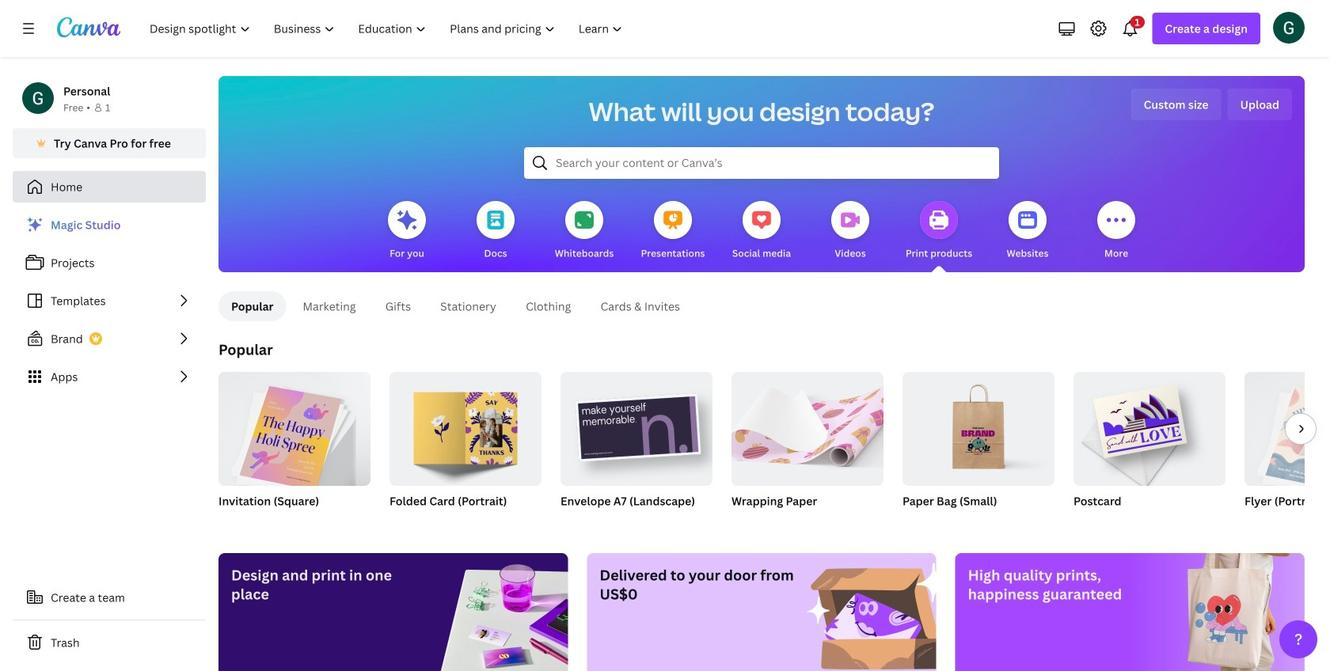 Task type: vqa. For each thing, say whether or not it's contained in the screenshot.
the right of
no



Task type: describe. For each thing, give the bounding box(es) containing it.
Search search field
[[556, 148, 967, 178]]

greg robinson image
[[1273, 12, 1305, 43]]

top level navigation element
[[139, 13, 636, 44]]



Task type: locate. For each thing, give the bounding box(es) containing it.
None search field
[[524, 147, 999, 179]]

list
[[13, 209, 206, 393]]

group
[[219, 366, 371, 529], [219, 366, 371, 491], [390, 366, 542, 529], [390, 366, 542, 486], [561, 366, 713, 529], [561, 366, 713, 486], [732, 366, 884, 529], [732, 366, 884, 486], [903, 372, 1055, 529], [903, 372, 1055, 486], [1074, 372, 1226, 529], [1245, 372, 1330, 529]]



